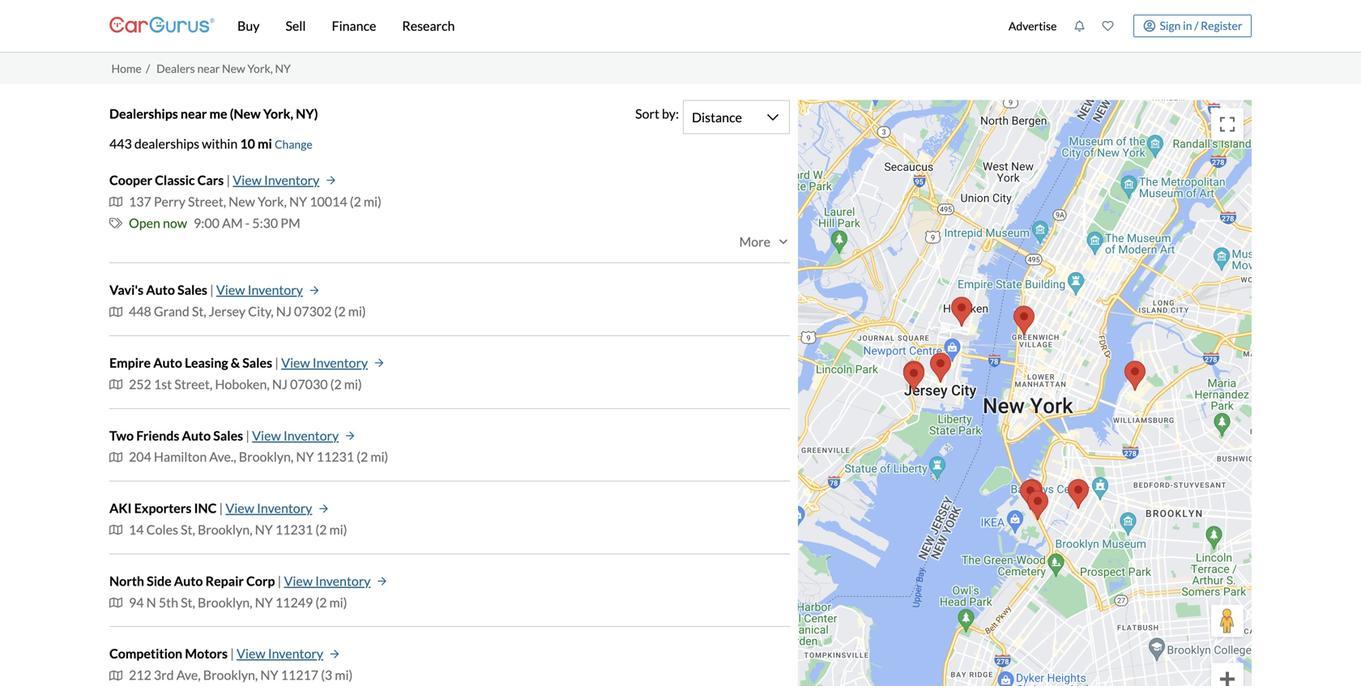 Task type: locate. For each thing, give the bounding box(es) containing it.
view inventory link up 11249
[[284, 571, 387, 592]]

arrow right image for 252 1st street, hoboken, nj 07030         (2 mi)
[[374, 358, 384, 368]]

view inventory for aki exporters inc
[[226, 500, 312, 516]]

view for vavi's auto sales
[[216, 282, 245, 298]]

map image left 14
[[109, 524, 122, 537]]

york, up 5:30
[[258, 194, 287, 209]]

near right dealers at top left
[[197, 61, 220, 75]]

street,
[[188, 194, 226, 209], [174, 376, 213, 392]]

york, for new
[[258, 194, 287, 209]]

map image left 212
[[109, 669, 122, 682]]

| right corp
[[278, 573, 281, 589]]

view inventory for vavi's auto sales
[[216, 282, 303, 298]]

2 map image from the top
[[109, 451, 122, 464]]

two friends auto sales image
[[1022, 479, 1043, 509]]

new down buy dropdown button
[[222, 61, 245, 75]]

hoboken,
[[215, 376, 270, 392]]

view inventory link up 14 coles st, brooklyn, ny 11231         (2 mi)
[[226, 498, 328, 519]]

11231 down 07030
[[317, 449, 354, 465]]

map image down "two"
[[109, 451, 122, 464]]

arrow right image for 94 n 5th st, brooklyn, ny 11249         (2 mi)
[[377, 577, 387, 586]]

hamilton
[[154, 449, 207, 465]]

view up jersey
[[216, 282, 245, 298]]

| up 204 hamilton ave., brooklyn, ny 11231         (2 mi)
[[246, 428, 250, 444]]

view inventory up the 11217
[[237, 646, 323, 662]]

1st
[[154, 376, 172, 392]]

view inventory link for two friends auto sales
[[252, 425, 355, 447]]

view inventory link up city,
[[216, 280, 319, 301]]

map region
[[798, 100, 1252, 686]]

tags image
[[109, 217, 122, 230]]

11231 for 204 hamilton ave., brooklyn, ny 11231         (2 mi)
[[317, 449, 354, 465]]

4 map image from the top
[[109, 596, 122, 609]]

view inventory up the '137 perry street, new york, ny 10014         (2 mi)'
[[233, 172, 320, 188]]

1 map image from the top
[[109, 195, 122, 208]]

motors
[[185, 646, 228, 662]]

1 map image from the top
[[109, 305, 122, 318]]

view for competition motors
[[237, 646, 266, 662]]

map image up tags image
[[109, 195, 122, 208]]

&
[[231, 355, 240, 371]]

0 vertical spatial sales
[[178, 282, 207, 298]]

view inventory link up 204 hamilton ave., brooklyn, ny 11231         (2 mi)
[[252, 425, 355, 447]]

jersey
[[209, 304, 246, 319]]

arrow right image for 448 grand st, jersey city, nj 07302         (2 mi)
[[310, 286, 319, 295]]

view inventory up 11249
[[284, 573, 371, 589]]

brooklyn, for competition motors |
[[203, 667, 258, 683]]

menu bar
[[215, 0, 1000, 52]]

near
[[197, 61, 220, 75], [181, 106, 207, 122]]

view inventory for competition motors
[[237, 646, 323, 662]]

sales
[[178, 282, 207, 298], [242, 355, 272, 371], [213, 428, 243, 444]]

north
[[109, 573, 144, 589]]

view inventory
[[233, 172, 320, 188], [216, 282, 303, 298], [281, 355, 368, 371], [252, 428, 339, 444], [226, 500, 312, 516], [284, 573, 371, 589], [237, 646, 323, 662]]

menu
[[1000, 3, 1252, 49]]

view for aki exporters inc
[[226, 500, 254, 516]]

0 vertical spatial near
[[197, 61, 220, 75]]

repair
[[206, 573, 244, 589]]

map image
[[109, 195, 122, 208], [109, 451, 122, 464], [109, 524, 122, 537], [109, 596, 122, 609]]

| right "inc"
[[219, 500, 223, 516]]

137 perry street, new york, ny 10014         (2 mi)
[[129, 194, 382, 209]]

1 vertical spatial street,
[[174, 376, 213, 392]]

07302
[[294, 304, 332, 319]]

auto
[[146, 282, 175, 298], [153, 355, 182, 371], [182, 428, 211, 444], [174, 573, 203, 589]]

nj right city,
[[276, 304, 292, 319]]

0 horizontal spatial /
[[146, 61, 150, 75]]

research
[[402, 18, 455, 34]]

more
[[740, 234, 771, 250]]

view inventory up 204 hamilton ave., brooklyn, ny 11231         (2 mi)
[[252, 428, 339, 444]]

view up 204 hamilton ave., brooklyn, ny 11231         (2 mi)
[[252, 428, 281, 444]]

0 horizontal spatial arrow right image
[[310, 286, 319, 295]]

2 map image from the top
[[109, 378, 122, 391]]

brooklyn, down the motors
[[203, 667, 258, 683]]

dealers
[[157, 61, 195, 75]]

(2
[[350, 194, 361, 209], [334, 304, 346, 319], [330, 376, 342, 392], [357, 449, 368, 465], [316, 522, 327, 538], [316, 595, 327, 610]]

empire auto leasing &amp; sales image
[[951, 297, 972, 327]]

/
[[1195, 18, 1199, 32], [146, 61, 150, 75]]

2 vertical spatial york,
[[258, 194, 287, 209]]

inventory
[[264, 172, 320, 188], [248, 282, 303, 298], [313, 355, 368, 371], [284, 428, 339, 444], [257, 500, 312, 516], [315, 573, 371, 589], [268, 646, 323, 662]]

user icon image
[[1144, 20, 1156, 32]]

finance
[[332, 18, 376, 34]]

/ inside menu item
[[1195, 18, 1199, 32]]

menu containing sign in / register
[[1000, 3, 1252, 49]]

view up 14 coles st, brooklyn, ny 11231         (2 mi)
[[226, 500, 254, 516]]

view inventory link for cooper classic cars
[[233, 170, 336, 191]]

view inventory link up the '137 perry street, new york, ny 10014         (2 mi)'
[[233, 170, 336, 191]]

ny down sell 'popup button'
[[275, 61, 291, 75]]

sign
[[1160, 18, 1181, 32]]

2 horizontal spatial arrow right image
[[377, 577, 387, 586]]

sign in / register menu item
[[1122, 15, 1252, 37]]

3 map image from the top
[[109, 669, 122, 682]]

cars
[[197, 172, 224, 188]]

mi)
[[364, 194, 382, 209], [348, 304, 366, 319], [344, 376, 362, 392], [371, 449, 388, 465], [329, 522, 347, 538], [329, 595, 347, 610], [335, 667, 353, 683]]

st, right grand at the top left of the page
[[192, 304, 206, 319]]

sell button
[[273, 0, 319, 52]]

brooklyn, right ave.,
[[239, 449, 294, 465]]

(new
[[230, 106, 261, 122]]

map image left "252" on the left of page
[[109, 378, 122, 391]]

11217
[[281, 667, 319, 683]]

(3
[[321, 667, 332, 683]]

st, for jersey
[[192, 304, 206, 319]]

brooklyn, down repair
[[198, 595, 252, 610]]

st, right coles
[[181, 522, 195, 538]]

view inventory for north side auto repair corp
[[284, 573, 371, 589]]

ny)
[[296, 106, 318, 122]]

map image for 448 grand st, jersey city, nj 07302         (2 mi)
[[109, 305, 122, 318]]

arrow right image
[[326, 176, 336, 185], [374, 358, 384, 368], [345, 431, 355, 441], [319, 504, 328, 514]]

0 horizontal spatial 11231
[[275, 522, 313, 538]]

view up 07030
[[281, 355, 310, 371]]

3 map image from the top
[[109, 524, 122, 537]]

view inventory up city,
[[216, 282, 303, 298]]

view up 212 3rd ave, brooklyn, ny 11217         (3 mi)
[[237, 646, 266, 662]]

brooklyn, for two friends auto sales |
[[239, 449, 294, 465]]

1 vertical spatial 11231
[[275, 522, 313, 538]]

view inventory link up the 11217
[[237, 644, 340, 665]]

0 vertical spatial st,
[[192, 304, 206, 319]]

nj left 07030
[[272, 376, 288, 392]]

448
[[129, 304, 151, 319]]

map image for 212 3rd ave, brooklyn, ny 11217         (3 mi)
[[109, 669, 122, 682]]

cargurus logo homepage link image
[[109, 3, 215, 49]]

advertise
[[1009, 19, 1057, 33]]

0 vertical spatial street,
[[188, 194, 226, 209]]

/ right in
[[1195, 18, 1199, 32]]

me
[[209, 106, 227, 122]]

view for cooper classic cars
[[233, 172, 262, 188]]

sign in / register link
[[1134, 15, 1252, 37]]

brooklyn,
[[239, 449, 294, 465], [198, 522, 252, 538], [198, 595, 252, 610], [203, 667, 258, 683]]

0 vertical spatial map image
[[109, 305, 122, 318]]

dealerships
[[134, 136, 199, 152]]

ny up pm
[[289, 194, 307, 209]]

1 vertical spatial st,
[[181, 522, 195, 538]]

competition motors |
[[109, 646, 234, 662]]

york, down buy dropdown button
[[247, 61, 273, 75]]

0 vertical spatial 11231
[[317, 449, 354, 465]]

2 vertical spatial map image
[[109, 669, 122, 682]]

near left me on the left top of the page
[[181, 106, 207, 122]]

1 vertical spatial york,
[[263, 106, 293, 122]]

ave.,
[[209, 449, 236, 465]]

sales up grand at the top left of the page
[[178, 282, 207, 298]]

2 vertical spatial arrow right image
[[330, 649, 340, 659]]

view inventory up 14 coles st, brooklyn, ny 11231         (2 mi)
[[226, 500, 312, 516]]

/ right home
[[146, 61, 150, 75]]

9:00
[[194, 215, 220, 231]]

0 vertical spatial york,
[[247, 61, 273, 75]]

1 horizontal spatial 11231
[[317, 449, 354, 465]]

new
[[222, 61, 245, 75], [229, 194, 255, 209]]

new up -
[[229, 194, 255, 209]]

dealerships
[[109, 106, 178, 122]]

york, for (new
[[263, 106, 293, 122]]

by:
[[662, 106, 679, 122]]

ny down corp
[[255, 595, 273, 610]]

0 vertical spatial /
[[1195, 18, 1199, 32]]

corp
[[246, 573, 275, 589]]

york, left ny) at the left top of page
[[263, 106, 293, 122]]

view inventory link for competition motors
[[237, 644, 340, 665]]

view inventory up 07030
[[281, 355, 368, 371]]

1 vertical spatial arrow right image
[[377, 577, 387, 586]]

street, down empire auto leasing & sales |
[[174, 376, 213, 392]]

sales up ave.,
[[213, 428, 243, 444]]

view up 11249
[[284, 573, 313, 589]]

map image
[[109, 305, 122, 318], [109, 378, 122, 391], [109, 669, 122, 682]]

204 hamilton ave., brooklyn, ny 11231         (2 mi)
[[129, 449, 388, 465]]

map image down vavi's
[[109, 305, 122, 318]]

0 vertical spatial arrow right image
[[310, 286, 319, 295]]

view up the '137 perry street, new york, ny 10014         (2 mi)'
[[233, 172, 262, 188]]

view inventory link up 07030
[[281, 353, 384, 374]]

two friends auto sales |
[[109, 428, 250, 444]]

buy button
[[224, 0, 273, 52]]

classic
[[155, 172, 195, 188]]

5th
[[159, 595, 178, 610]]

map image for 137 perry street, new york, ny 10014         (2 mi)
[[109, 195, 122, 208]]

view inventory link for vavi's auto sales
[[216, 280, 319, 301]]

1 vertical spatial map image
[[109, 378, 122, 391]]

inventory for 137 perry street, new york, ny 10014         (2 mi)
[[264, 172, 320, 188]]

st, right 5th
[[181, 595, 195, 610]]

arrow right image for 212 3rd ave, brooklyn, ny 11217         (3 mi)
[[330, 649, 340, 659]]

open now 9:00 am - 5:30 pm
[[129, 215, 300, 231]]

443 dealerships within 10 mi change
[[109, 136, 313, 152]]

1 horizontal spatial /
[[1195, 18, 1199, 32]]

street, up 9:00
[[188, 194, 226, 209]]

|
[[226, 172, 230, 188], [210, 282, 214, 298], [275, 355, 279, 371], [246, 428, 250, 444], [219, 500, 223, 516], [278, 573, 281, 589], [230, 646, 234, 662]]

252
[[129, 376, 151, 392]]

brooklyn, down "inc"
[[198, 522, 252, 538]]

11231 up 11249
[[275, 522, 313, 538]]

443
[[109, 136, 132, 152]]

map image left the 94
[[109, 596, 122, 609]]

5:30
[[252, 215, 278, 231]]

saved cars image
[[1102, 20, 1114, 32]]

map image for 94 n 5th st, brooklyn, ny 11249         (2 mi)
[[109, 596, 122, 609]]

sales right &
[[242, 355, 272, 371]]

north side auto repair corp |
[[109, 573, 281, 589]]

in
[[1183, 18, 1193, 32]]

cooper classic cars image
[[1014, 306, 1035, 336]]

register
[[1201, 18, 1243, 32]]

1 horizontal spatial arrow right image
[[330, 649, 340, 659]]

st,
[[192, 304, 206, 319], [181, 522, 195, 538], [181, 595, 195, 610]]

arrow right image
[[310, 286, 319, 295], [377, 577, 387, 586], [330, 649, 340, 659]]

11231
[[317, 449, 354, 465], [275, 522, 313, 538]]

york,
[[247, 61, 273, 75], [263, 106, 293, 122], [258, 194, 287, 209]]



Task type: vqa. For each thing, say whether or not it's contained in the screenshot.
1ST
yes



Task type: describe. For each thing, give the bounding box(es) containing it.
-
[[245, 215, 250, 231]]

3rd
[[154, 667, 174, 683]]

view inventory link for aki exporters inc
[[226, 498, 328, 519]]

inventory for 448 grand st, jersey city, nj 07302         (2 mi)
[[248, 282, 303, 298]]

mi
[[258, 136, 272, 152]]

home / dealers near new york, ny
[[111, 61, 291, 75]]

auto up 1st
[[153, 355, 182, 371]]

vavi's
[[109, 282, 144, 298]]

sell
[[286, 18, 306, 34]]

10
[[240, 136, 255, 152]]

07030
[[290, 376, 328, 392]]

ny left the 11217
[[260, 667, 278, 683]]

14 coles st, brooklyn, ny 11231         (2 mi)
[[129, 522, 347, 538]]

view for two friends auto sales
[[252, 428, 281, 444]]

0 vertical spatial nj
[[276, 304, 292, 319]]

448 grand st, jersey city, nj 07302         (2 mi)
[[129, 304, 366, 319]]

research button
[[389, 0, 468, 52]]

137
[[129, 194, 151, 209]]

cooper
[[109, 172, 152, 188]]

aki exporters inc image
[[1020, 480, 1041, 510]]

competition motors image
[[1068, 479, 1089, 509]]

street, for hoboken,
[[174, 376, 213, 392]]

ave,
[[176, 667, 201, 683]]

view for empire auto leasing & sales
[[281, 355, 310, 371]]

sort
[[635, 106, 660, 122]]

auto up hamilton
[[182, 428, 211, 444]]

aki exporters inc |
[[109, 500, 223, 516]]

side
[[147, 573, 172, 589]]

st, for brooklyn,
[[181, 522, 195, 538]]

leasing
[[185, 355, 228, 371]]

map image for 252 1st street, hoboken, nj 07030         (2 mi)
[[109, 378, 122, 391]]

3m motors llc image
[[904, 363, 925, 393]]

1 vertical spatial /
[[146, 61, 150, 75]]

vavi's auto sales image
[[930, 353, 951, 383]]

94 n 5th st, brooklyn, ny 11249         (2 mi)
[[129, 595, 347, 610]]

north side auto repair corp image
[[1125, 361, 1146, 391]]

1 vertical spatial sales
[[242, 355, 272, 371]]

brooklyn, for aki exporters inc |
[[198, 522, 252, 538]]

perry
[[154, 194, 186, 209]]

home
[[111, 61, 142, 75]]

14
[[129, 522, 144, 538]]

0 vertical spatial new
[[222, 61, 245, 75]]

coles
[[146, 522, 178, 538]]

11249
[[275, 595, 313, 610]]

sort by:
[[635, 106, 679, 122]]

view inventory link for north side auto repair corp
[[284, 571, 387, 592]]

arrow right image for 204 hamilton ave., brooklyn, ny 11231         (2 mi)
[[345, 431, 355, 441]]

dealerships near me (new york, ny)
[[109, 106, 318, 122]]

buy
[[237, 18, 260, 34]]

arrow right image for 14 coles st, brooklyn, ny 11231         (2 mi)
[[319, 504, 328, 514]]

1 vertical spatial new
[[229, 194, 255, 209]]

change
[[275, 137, 313, 151]]

arrow right image for 137 perry street, new york, ny 10014         (2 mi)
[[326, 176, 336, 185]]

auto up 5th
[[174, 573, 203, 589]]

inventory for 212 3rd ave, brooklyn, ny 11217         (3 mi)
[[268, 646, 323, 662]]

auto up grand at the top left of the page
[[146, 282, 175, 298]]

street, for new
[[188, 194, 226, 209]]

friends
[[136, 428, 179, 444]]

view inventory for cooper classic cars
[[233, 172, 320, 188]]

n
[[146, 595, 156, 610]]

1 vertical spatial near
[[181, 106, 207, 122]]

map image for 204 hamilton ave., brooklyn, ny 11231         (2 mi)
[[109, 451, 122, 464]]

vavi's auto sales |
[[109, 282, 214, 298]]

pm
[[281, 215, 300, 231]]

inventory for 252 1st street, hoboken, nj 07030         (2 mi)
[[313, 355, 368, 371]]

open
[[129, 215, 160, 231]]

cooper classic cars |
[[109, 172, 230, 188]]

inventory for 94 n 5th st, brooklyn, ny 11249         (2 mi)
[[315, 573, 371, 589]]

more button
[[740, 234, 790, 250]]

exporters
[[134, 500, 192, 516]]

rizzuto joseph auto sales image
[[1028, 491, 1049, 521]]

212 3rd ave, brooklyn, ny 11217         (3 mi)
[[129, 667, 353, 683]]

view for north side auto repair corp
[[284, 573, 313, 589]]

am
[[222, 215, 243, 231]]

home link
[[111, 61, 142, 75]]

10014
[[310, 194, 347, 209]]

| up 212 3rd ave, brooklyn, ny 11217         (3 mi)
[[230, 646, 234, 662]]

| up jersey
[[210, 282, 214, 298]]

view inventory for empire auto leasing & sales
[[281, 355, 368, 371]]

view inventory for two friends auto sales
[[252, 428, 339, 444]]

inventory for 14 coles st, brooklyn, ny 11231         (2 mi)
[[257, 500, 312, 516]]

aki
[[109, 500, 132, 516]]

| right the 'cars'
[[226, 172, 230, 188]]

11231 for 14 coles st, brooklyn, ny 11231         (2 mi)
[[275, 522, 313, 538]]

212
[[129, 667, 151, 683]]

two
[[109, 428, 134, 444]]

204
[[129, 449, 151, 465]]

sign in / register
[[1160, 18, 1243, 32]]

252 1st street, hoboken, nj 07030         (2 mi)
[[129, 376, 362, 392]]

cargurus logo homepage link link
[[109, 3, 215, 49]]

2 vertical spatial sales
[[213, 428, 243, 444]]

empire
[[109, 355, 151, 371]]

competition
[[109, 646, 182, 662]]

| up the '252 1st street, hoboken, nj 07030         (2 mi)'
[[275, 355, 279, 371]]

1 vertical spatial nj
[[272, 376, 288, 392]]

angle down image
[[777, 235, 790, 248]]

open notifications image
[[1074, 20, 1085, 32]]

map image for 14 coles st, brooklyn, ny 11231         (2 mi)
[[109, 524, 122, 537]]

within
[[202, 136, 238, 152]]

94
[[129, 595, 144, 610]]

ny up corp
[[255, 522, 273, 538]]

inventory for 204 hamilton ave., brooklyn, ny 11231         (2 mi)
[[284, 428, 339, 444]]

menu bar containing buy
[[215, 0, 1000, 52]]

grand
[[154, 304, 189, 319]]

empire auto leasing & sales |
[[109, 355, 279, 371]]

city,
[[248, 304, 274, 319]]

advertise link
[[1000, 3, 1066, 49]]

ferarro auto sales image
[[904, 361, 925, 391]]

finance button
[[319, 0, 389, 52]]

view inventory link for empire auto leasing & sales
[[281, 353, 384, 374]]

2 vertical spatial st,
[[181, 595, 195, 610]]

now
[[163, 215, 187, 231]]

ny down 07030
[[296, 449, 314, 465]]

inc
[[194, 500, 217, 516]]



